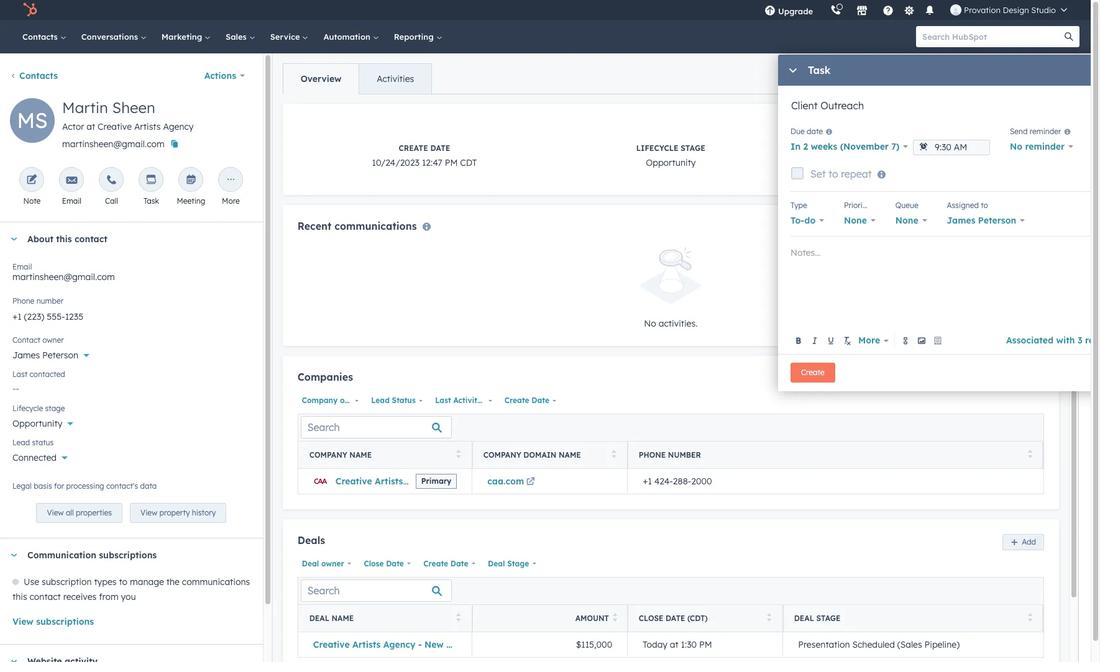 Task type: locate. For each thing, give the bounding box(es) containing it.
artists for creative artists agency - new deal
[[353, 640, 381, 651]]

1 vertical spatial subscriptions
[[36, 617, 94, 628]]

upgrade image
[[765, 6, 776, 17]]

1 vertical spatial create date
[[424, 559, 469, 569]]

phone left number
[[12, 297, 34, 306]]

phone for phone number
[[12, 297, 34, 306]]

0 horizontal spatial none
[[844, 215, 867, 226]]

owner for deals
[[321, 559, 344, 569]]

owner down deals
[[321, 559, 344, 569]]

creative for creative artists agency
[[336, 476, 372, 487]]

company inside popup button
[[302, 396, 338, 405]]

none down priority
[[844, 215, 867, 226]]

0 horizontal spatial this
[[12, 592, 27, 603]]

none down queue
[[896, 215, 919, 226]]

2 horizontal spatial last
[[877, 144, 896, 153]]

james peterson down assigned to at the right of the page
[[947, 215, 1017, 226]]

last activity date --
[[877, 144, 958, 169]]

view for view subscriptions
[[12, 617, 33, 628]]

conversations
[[81, 32, 140, 42]]

actions button
[[196, 63, 253, 88]]

james peterson for to
[[947, 215, 1017, 226]]

martinsheen@gmail.com up number
[[12, 272, 115, 283]]

name right domain
[[559, 451, 581, 460]]

none button down priority
[[844, 212, 876, 229]]

subscriptions down receives
[[36, 617, 94, 628]]

0 horizontal spatial at
[[87, 121, 95, 132]]

creative down name
[[336, 476, 372, 487]]

0 vertical spatial to
[[829, 168, 839, 180]]

0 horizontal spatial email
[[12, 262, 32, 272]]

1 none button from the left
[[844, 212, 876, 229]]

-
[[914, 157, 918, 169], [918, 157, 921, 169], [418, 640, 422, 651]]

0 vertical spatial subscriptions
[[99, 550, 157, 562]]

email down about on the top of page
[[12, 262, 32, 272]]

communications inside use subscription types to manage the communications this contact receives from you
[[182, 577, 250, 588]]

press to sort. element for domain
[[612, 450, 617, 461]]

none for queue
[[896, 215, 919, 226]]

1 horizontal spatial close
[[639, 614, 664, 624]]

1 horizontal spatial last
[[435, 396, 451, 405]]

1 vertical spatial stage
[[507, 559, 529, 569]]

1 vertical spatial owner
[[340, 396, 363, 405]]

none button down queue
[[896, 212, 927, 229]]

james peterson for owner
[[12, 350, 78, 361]]

about
[[27, 234, 53, 245]]

creative artists agency - new deal link
[[313, 640, 466, 651]]

communications right the
[[182, 577, 250, 588]]

hubspot image
[[22, 2, 37, 17]]

create date button up company domain name
[[500, 393, 560, 409]]

2 caret image from the top
[[10, 554, 17, 558]]

email image
[[66, 175, 77, 187]]

contact
[[75, 234, 107, 245], [30, 592, 61, 603]]

0 horizontal spatial opportunity
[[12, 418, 62, 430]]

1 vertical spatial more
[[859, 335, 881, 347]]

subscriptions for view subscriptions
[[36, 617, 94, 628]]

lifecycle stage
[[12, 404, 65, 413]]

0 vertical spatial james
[[947, 215, 976, 226]]

none button for queue
[[896, 212, 927, 229]]

0 horizontal spatial to
[[119, 577, 128, 588]]

view inside button
[[12, 617, 33, 628]]

0 horizontal spatial more
[[222, 196, 240, 206]]

artists down deal name
[[353, 640, 381, 651]]

provation design studio button
[[943, 0, 1075, 20]]

menu
[[756, 0, 1076, 20]]

1 horizontal spatial contact
[[75, 234, 107, 245]]

at left 1:30
[[670, 640, 679, 651]]

james down assigned on the top of the page
[[947, 215, 976, 226]]

caa.com link
[[488, 476, 537, 487]]

no inside alert
[[644, 318, 657, 330]]

0 horizontal spatial task
[[144, 196, 159, 206]]

caret image down view subscriptions button
[[10, 661, 17, 663]]

create inside button
[[801, 368, 825, 378]]

1 vertical spatial task
[[144, 196, 159, 206]]

stage
[[681, 144, 706, 153], [507, 559, 529, 569], [817, 614, 841, 624]]

1 vertical spatial contact
[[30, 592, 61, 603]]

company down companies
[[302, 396, 338, 405]]

1 horizontal spatial james peterson
[[947, 215, 1017, 226]]

data
[[140, 482, 157, 491]]

agency
[[163, 121, 194, 132], [406, 476, 438, 487], [383, 640, 416, 651]]

1 vertical spatial lead
[[12, 438, 30, 448]]

0 vertical spatial creative
[[98, 121, 132, 132]]

2 horizontal spatial to
[[981, 201, 989, 210]]

1 vertical spatial close
[[639, 614, 664, 624]]

sheen
[[112, 98, 155, 117]]

reminder up no reminder popup button
[[1030, 127, 1062, 136]]

caret image inside about this contact dropdown button
[[10, 238, 17, 241]]

1 horizontal spatial none button
[[896, 212, 927, 229]]

1 horizontal spatial lead
[[371, 396, 390, 405]]

0 horizontal spatial phone
[[12, 297, 34, 306]]

date
[[807, 127, 823, 136]]

opportunity inside popup button
[[12, 418, 62, 430]]

associated with 3 reco
[[1007, 335, 1101, 347]]

navigation
[[283, 63, 432, 95]]

to for set
[[829, 168, 839, 180]]

communications right recent
[[335, 220, 417, 233]]

company left name
[[309, 451, 347, 460]]

peterson for assigned to
[[979, 215, 1017, 226]]

1 vertical spatial peterson
[[42, 350, 78, 361]]

0 vertical spatial lead
[[371, 396, 390, 405]]

view left property
[[141, 509, 157, 518]]

pm right 1:30
[[700, 640, 712, 651]]

close up search search box
[[364, 559, 384, 569]]

0 vertical spatial activity
[[898, 144, 936, 153]]

subscriptions for communication subscriptions
[[99, 550, 157, 562]]

1 vertical spatial caret image
[[10, 554, 17, 558]]

1 vertical spatial martinsheen@gmail.com
[[12, 272, 115, 283]]

company owner button
[[298, 393, 363, 409]]

activity inside last activity date "popup button"
[[454, 396, 482, 405]]

2 vertical spatial caret image
[[10, 661, 17, 663]]

from
[[99, 592, 119, 603]]

press to sort. image for deal stage
[[1028, 614, 1033, 622]]

1 horizontal spatial opportunity
[[646, 157, 696, 169]]

agency inside martin sheen actor at creative artists agency
[[163, 121, 194, 132]]

martinsheen@gmail.com
[[62, 139, 165, 150], [12, 272, 115, 283]]

no left activities.
[[644, 318, 657, 330]]

caret image left communication
[[10, 554, 17, 558]]

no down send
[[1010, 141, 1023, 152]]

scheduled
[[853, 640, 895, 651]]

1 horizontal spatial james
[[947, 215, 976, 226]]

create date right close date popup button
[[424, 559, 469, 569]]

task right minimize dialog icon on the top of page
[[808, 64, 831, 76]]

task down task icon
[[144, 196, 159, 206]]

peterson up contacted
[[42, 350, 78, 361]]

opportunity inside lifecycle stage opportunity
[[646, 157, 696, 169]]

caret image left about on the top of page
[[10, 238, 17, 241]]

pm
[[445, 157, 458, 169], [700, 640, 712, 651]]

connected button
[[12, 446, 250, 466]]

2 none from the left
[[896, 215, 919, 226]]

0 vertical spatial at
[[87, 121, 95, 132]]

close up today
[[639, 614, 664, 624]]

subscriptions inside button
[[36, 617, 94, 628]]

email inside email martinsheen@gmail.com
[[12, 262, 32, 272]]

name down search search box
[[332, 614, 354, 624]]

activity for last activity date
[[454, 396, 482, 405]]

james peterson button for assigned to
[[947, 212, 1025, 229]]

lifecycle for lifecycle stage
[[12, 404, 43, 413]]

1 vertical spatial phone
[[639, 451, 666, 460]]

this
[[56, 234, 72, 245], [12, 592, 27, 603]]

james for contact owner
[[12, 350, 40, 361]]

no inside popup button
[[1010, 141, 1023, 152]]

at inside martin sheen actor at creative artists agency
[[87, 121, 95, 132]]

create date button right close date popup button
[[419, 556, 479, 572]]

1 vertical spatial james peterson button
[[12, 343, 250, 364]]

1 horizontal spatial pm
[[700, 640, 712, 651]]

to-do button
[[791, 212, 825, 229]]

last
[[877, 144, 896, 153], [12, 370, 27, 379], [435, 396, 451, 405]]

1 horizontal spatial activity
[[898, 144, 936, 153]]

martinsheen@gmail.com down martin sheen actor at creative artists agency at the top left of the page
[[62, 139, 165, 150]]

0 horizontal spatial activity
[[454, 396, 482, 405]]

0 horizontal spatial james peterson button
[[12, 343, 250, 364]]

recent communications
[[298, 220, 417, 233]]

- for creative artists agency - new deal
[[418, 640, 422, 651]]

1 horizontal spatial more
[[859, 335, 881, 347]]

0 horizontal spatial create date button
[[419, 556, 479, 572]]

contacted
[[30, 370, 65, 379]]

no for no activities.
[[644, 318, 657, 330]]

companies
[[298, 371, 353, 384]]

+1
[[643, 476, 652, 487]]

1 horizontal spatial phone
[[639, 451, 666, 460]]

creative artists agency - new deal
[[313, 640, 466, 651]]

help image
[[883, 6, 894, 17]]

press to sort. element for stage
[[1028, 614, 1033, 624]]

create date 10/24/2023 12:47 pm cdt
[[372, 144, 477, 169]]

creative for creative artists agency - new deal
[[313, 640, 350, 651]]

to inside use subscription types to manage the communications this contact receives from you
[[119, 577, 128, 588]]

0 horizontal spatial james
[[12, 350, 40, 361]]

no activities. alert
[[298, 247, 1045, 332]]

artists down sheen at the left top
[[134, 121, 161, 132]]

view all properties
[[47, 509, 112, 518]]

use subscription types to manage the communications this contact receives from you
[[12, 577, 250, 603]]

no activities.
[[644, 318, 698, 330]]

1 vertical spatial activity
[[454, 396, 482, 405]]

0 horizontal spatial james peterson
[[12, 350, 78, 361]]

creative artists agency link
[[336, 476, 438, 487]]

this down 'use'
[[12, 592, 27, 603]]

press to sort. element for date
[[767, 614, 772, 624]]

actions
[[204, 70, 236, 81]]

1 horizontal spatial view
[[47, 509, 64, 518]]

view property history link
[[130, 504, 227, 524]]

1 vertical spatial pm
[[700, 640, 712, 651]]

owner inside popup button
[[321, 559, 344, 569]]

subscriptions up manage at the bottom left of the page
[[99, 550, 157, 562]]

email for email martinsheen@gmail.com
[[12, 262, 32, 272]]

deal stage
[[488, 559, 529, 569], [795, 614, 841, 624]]

automation
[[324, 32, 373, 42]]

caret image
[[10, 238, 17, 241], [10, 554, 17, 558], [10, 661, 17, 663]]

2 horizontal spatial view
[[141, 509, 157, 518]]

press to sort. element
[[457, 450, 461, 461], [612, 450, 617, 461], [1028, 450, 1033, 461], [457, 614, 461, 624], [613, 614, 618, 624], [767, 614, 772, 624], [1028, 614, 1033, 624]]

about this contact
[[27, 234, 107, 245]]

0 vertical spatial close
[[364, 559, 384, 569]]

1 vertical spatial creative
[[336, 476, 372, 487]]

1 vertical spatial at
[[670, 640, 679, 651]]

studio
[[1032, 5, 1056, 15]]

activities.
[[659, 318, 698, 330]]

view down 'use'
[[12, 617, 33, 628]]

company up 'caa.com'
[[484, 451, 522, 460]]

1 horizontal spatial name
[[559, 451, 581, 460]]

today
[[643, 640, 668, 651]]

service link
[[263, 20, 316, 53]]

0 vertical spatial pm
[[445, 157, 458, 169]]

peterson down assigned to at the right of the page
[[979, 215, 1017, 226]]

priority
[[844, 201, 870, 210]]

1 horizontal spatial subscriptions
[[99, 550, 157, 562]]

Search HubSpot search field
[[917, 26, 1069, 47]]

to right assigned on the top of the page
[[981, 201, 989, 210]]

1 vertical spatial this
[[12, 592, 27, 603]]

contact up email martinsheen@gmail.com at the top of the page
[[75, 234, 107, 245]]

press to sort. image for companies
[[457, 450, 461, 459]]

pm left cdt in the left top of the page
[[445, 157, 458, 169]]

james
[[947, 215, 976, 226], [12, 350, 40, 361]]

to up you
[[119, 577, 128, 588]]

Search search field
[[301, 417, 452, 439]]

lead inside the lead status popup button
[[371, 396, 390, 405]]

0 horizontal spatial last
[[12, 370, 27, 379]]

1 vertical spatial james peterson
[[12, 350, 78, 361]]

0 horizontal spatial lead
[[12, 438, 30, 448]]

email down email icon
[[62, 196, 81, 206]]

at right actor
[[87, 121, 95, 132]]

contact down 'use'
[[30, 592, 61, 603]]

0 vertical spatial artists
[[134, 121, 161, 132]]

288-
[[673, 476, 692, 487]]

james peterson button down assigned to at the right of the page
[[947, 212, 1025, 229]]

stage inside popup button
[[507, 559, 529, 569]]

1 horizontal spatial stage
[[681, 144, 706, 153]]

reminder for no reminder
[[1026, 141, 1065, 152]]

0 vertical spatial more
[[222, 196, 240, 206]]

creative artists agency
[[336, 476, 438, 487]]

1 vertical spatial to
[[981, 201, 989, 210]]

company
[[302, 396, 338, 405], [309, 451, 347, 460], [484, 451, 522, 460]]

1 vertical spatial deal stage
[[795, 614, 841, 624]]

phone for phone number
[[639, 451, 666, 460]]

3 caret image from the top
[[10, 661, 17, 663]]

Search search field
[[301, 580, 452, 603]]

the
[[167, 577, 180, 588]]

0 vertical spatial lifecycle
[[637, 144, 679, 153]]

activity inside last activity date --
[[898, 144, 936, 153]]

lead for lead status
[[12, 438, 30, 448]]

create date up company domain name
[[505, 396, 550, 405]]

0 vertical spatial martinsheen@gmail.com
[[62, 139, 165, 150]]

deal inside popup button
[[302, 559, 319, 569]]

send reminder
[[1010, 127, 1062, 136]]

0 vertical spatial opportunity
[[646, 157, 696, 169]]

create date
[[505, 396, 550, 405], [424, 559, 469, 569]]

owner inside popup button
[[340, 396, 363, 405]]

0 vertical spatial contacts
[[22, 32, 60, 42]]

call image
[[106, 175, 117, 187]]

close for close date
[[364, 559, 384, 569]]

Phone number text field
[[12, 304, 250, 329]]

2 none button from the left
[[896, 212, 927, 229]]

james peterson down contact owner
[[12, 350, 78, 361]]

last inside "popup button"
[[435, 396, 451, 405]]

caret image inside communication subscriptions 'dropdown button'
[[10, 554, 17, 558]]

pm inside the create date 10/24/2023 12:47 pm cdt
[[445, 157, 458, 169]]

2000
[[692, 476, 712, 487]]

create button
[[791, 363, 835, 383]]

owner right contact
[[42, 336, 64, 345]]

lead up connected
[[12, 438, 30, 448]]

2 vertical spatial owner
[[321, 559, 344, 569]]

1 horizontal spatial email
[[62, 196, 81, 206]]

associated with 3 reco button
[[1007, 332, 1101, 350]]

to right set on the right of page
[[829, 168, 839, 180]]

this inside use subscription types to manage the communications this contact receives from you
[[12, 592, 27, 603]]

subscription
[[42, 577, 92, 588]]

phone up +1
[[639, 451, 666, 460]]

0 horizontal spatial deal stage
[[488, 559, 529, 569]]

search button
[[1059, 26, 1080, 47]]

date
[[431, 144, 450, 153], [939, 144, 958, 153], [484, 396, 502, 405], [532, 396, 550, 405], [386, 559, 404, 569], [451, 559, 469, 569], [666, 614, 685, 624]]

pipeline)
[[925, 640, 960, 651]]

2 vertical spatial stage
[[817, 614, 841, 624]]

1 horizontal spatial no
[[1010, 141, 1023, 152]]

1 vertical spatial agency
[[406, 476, 438, 487]]

last for last activity date --
[[877, 144, 896, 153]]

creative down deal name
[[313, 640, 350, 651]]

1 none from the left
[[844, 215, 867, 226]]

creative down sheen at the left top
[[98, 121, 132, 132]]

design
[[1003, 5, 1030, 15]]

creative
[[98, 121, 132, 132], [336, 476, 372, 487], [313, 640, 350, 651]]

subscriptions
[[99, 550, 157, 562], [36, 617, 94, 628]]

lifecycle for lifecycle stage opportunity
[[637, 144, 679, 153]]

deal inside popup button
[[488, 559, 505, 569]]

close inside close date popup button
[[364, 559, 384, 569]]

subscriptions inside 'dropdown button'
[[99, 550, 157, 562]]

1 vertical spatial last
[[12, 370, 27, 379]]

company for company owner
[[302, 396, 338, 405]]

1 vertical spatial email
[[12, 262, 32, 272]]

0 horizontal spatial peterson
[[42, 350, 78, 361]]

0 horizontal spatial lifecycle
[[12, 404, 43, 413]]

to-
[[791, 215, 805, 226]]

task
[[808, 64, 831, 76], [144, 196, 159, 206]]

reminder inside popup button
[[1026, 141, 1065, 152]]

james peterson button
[[947, 212, 1025, 229], [12, 343, 250, 364]]

contact owner
[[12, 336, 64, 345]]

12:47
[[422, 157, 443, 169]]

this right about on the top of page
[[56, 234, 72, 245]]

Last contacted text field
[[12, 377, 250, 397]]

0 vertical spatial james peterson
[[947, 215, 1017, 226]]

0 horizontal spatial contact
[[30, 592, 61, 603]]

calling icon image
[[831, 5, 842, 16]]

press to sort. image
[[612, 450, 617, 459], [1028, 450, 1033, 459], [767, 614, 772, 622], [1028, 614, 1033, 622]]

1 vertical spatial james
[[12, 350, 40, 361]]

this inside dropdown button
[[56, 234, 72, 245]]

more inside popup button
[[859, 335, 881, 347]]

owner down companies
[[340, 396, 363, 405]]

2 vertical spatial last
[[435, 396, 451, 405]]

1 horizontal spatial james peterson button
[[947, 212, 1025, 229]]

0 vertical spatial communications
[[335, 220, 417, 233]]

opportunity button
[[12, 412, 250, 432]]

close
[[364, 559, 384, 569], [639, 614, 664, 624]]

activities link
[[359, 64, 432, 94]]

0 vertical spatial caret image
[[10, 238, 17, 241]]

deal name
[[309, 614, 354, 624]]

assigned
[[947, 201, 979, 210]]

Title text field
[[791, 98, 1101, 123]]

phone number
[[639, 451, 701, 460]]

agency for creative artists agency
[[406, 476, 438, 487]]

none button
[[844, 212, 876, 229], [896, 212, 927, 229]]

james down contact
[[12, 350, 40, 361]]

press to sort. image for close date (cdt)
[[767, 614, 772, 622]]

lead left status on the bottom left
[[371, 396, 390, 405]]

artists left primary
[[375, 476, 403, 487]]

email for email
[[62, 196, 81, 206]]

1 horizontal spatial create date
[[505, 396, 550, 405]]

(cdt)
[[688, 614, 708, 624]]

you
[[121, 592, 136, 603]]

task image
[[146, 175, 157, 187]]

1 caret image from the top
[[10, 238, 17, 241]]

james peterson button up last contacted text field
[[12, 343, 250, 364]]

reminder down send reminder
[[1026, 141, 1065, 152]]

communication subscriptions button
[[0, 539, 245, 573]]

company domain name
[[484, 451, 581, 460]]

press to sort. image
[[457, 450, 461, 459], [457, 614, 461, 622], [613, 614, 618, 622]]

1 vertical spatial lifecycle
[[12, 404, 43, 413]]

0 vertical spatial peterson
[[979, 215, 1017, 226]]

0 horizontal spatial stage
[[507, 559, 529, 569]]

view left all
[[47, 509, 64, 518]]

lifecycle inside lifecycle stage opportunity
[[637, 144, 679, 153]]

0 horizontal spatial none button
[[844, 212, 876, 229]]

activities
[[377, 73, 414, 85]]

last inside last activity date --
[[877, 144, 896, 153]]



Task type: describe. For each thing, give the bounding box(es) containing it.
(sales
[[898, 640, 923, 651]]

date inside "popup button"
[[484, 396, 502, 405]]

2
[[804, 141, 808, 152]]

view for view property history
[[141, 509, 157, 518]]

424-
[[655, 476, 673, 487]]

none button for priority
[[844, 212, 876, 229]]

james peterson image
[[951, 4, 962, 16]]

lead status
[[371, 396, 416, 405]]

agency for creative artists agency - new deal
[[383, 640, 416, 651]]

date inside the create date 10/24/2023 12:47 pm cdt
[[431, 144, 450, 153]]

recent
[[298, 220, 332, 233]]

company owner
[[302, 396, 363, 405]]

no for no reminder
[[1010, 141, 1023, 152]]

calling icon button
[[826, 2, 847, 18]]

processing
[[66, 482, 104, 491]]

sales
[[226, 32, 249, 42]]

caret image for about this contact
[[10, 238, 17, 241]]

1 horizontal spatial deal stage
[[795, 614, 841, 624]]

reporting link
[[387, 20, 450, 53]]

to-do
[[791, 215, 816, 226]]

press to sort. element for name
[[457, 450, 461, 461]]

history
[[192, 509, 216, 518]]

1 horizontal spatial at
[[670, 640, 679, 651]]

deal stage inside popup button
[[488, 559, 529, 569]]

create date for create date popup button to the right
[[505, 396, 550, 405]]

press to sort. image for phone number
[[1028, 450, 1033, 459]]

deal owner button
[[298, 556, 355, 572]]

marketing
[[162, 32, 205, 42]]

set
[[811, 168, 826, 180]]

last for last activity date
[[435, 396, 451, 405]]

legal
[[12, 482, 32, 491]]

0 vertical spatial name
[[559, 451, 581, 460]]

contact
[[12, 336, 40, 345]]

actor
[[62, 121, 84, 132]]

1 horizontal spatial communications
[[335, 220, 417, 233]]

owner for companies
[[340, 396, 363, 405]]

stage
[[45, 404, 65, 413]]

connected
[[12, 453, 57, 464]]

last contacted
[[12, 370, 65, 379]]

james for assigned to
[[947, 215, 976, 226]]

contact inside use subscription types to manage the communications this contact receives from you
[[30, 592, 61, 603]]

notifications image
[[925, 6, 936, 17]]

- for last activity date --
[[914, 157, 918, 169]]

legal basis for processing contact's data
[[12, 482, 157, 491]]

marketplaces image
[[857, 6, 868, 17]]

call
[[105, 196, 118, 206]]

use
[[24, 577, 39, 588]]

in
[[791, 141, 801, 152]]

close date
[[364, 559, 404, 569]]

company for company name
[[309, 451, 347, 460]]

last activity date
[[435, 396, 502, 405]]

search image
[[1065, 32, 1074, 41]]

press to sort. image for company domain name
[[612, 450, 617, 459]]

today at 1:30 pm
[[643, 640, 712, 651]]

HH:MM text field
[[913, 140, 991, 155]]

press to sort. element for name
[[457, 614, 461, 624]]

2 horizontal spatial stage
[[817, 614, 841, 624]]

last for last contacted
[[12, 370, 27, 379]]

receives
[[63, 592, 97, 603]]

1 horizontal spatial create date button
[[500, 393, 560, 409]]

reminder for send reminder
[[1030, 127, 1062, 136]]

overview
[[301, 73, 342, 85]]

type
[[791, 201, 808, 210]]

0 vertical spatial owner
[[42, 336, 64, 345]]

in 2 weeks (november 7) button
[[791, 138, 908, 155]]

0 vertical spatial task
[[808, 64, 831, 76]]

minimize dialog image
[[788, 66, 798, 76]]

deal stage button
[[484, 556, 540, 572]]

artists inside martin sheen actor at creative artists agency
[[134, 121, 161, 132]]

due date
[[791, 127, 823, 136]]

do
[[805, 215, 816, 226]]

deals
[[298, 535, 325, 547]]

service
[[270, 32, 302, 42]]

lead for lead status
[[371, 396, 390, 405]]

+1 424-288-2000
[[643, 476, 712, 487]]

more image
[[225, 175, 237, 187]]

deal owner
[[302, 559, 344, 569]]

lead status button
[[367, 393, 426, 409]]

peterson for contact owner
[[42, 350, 78, 361]]

repeat
[[841, 168, 872, 180]]

view for view all properties
[[47, 509, 64, 518]]

1 vertical spatial create date button
[[419, 556, 479, 572]]

date inside last activity date --
[[939, 144, 958, 153]]

link opens in a new window image
[[527, 478, 535, 487]]

stage inside lifecycle stage opportunity
[[681, 144, 706, 153]]

1 vertical spatial contacts link
[[10, 70, 58, 81]]

marketplaces button
[[849, 0, 876, 20]]

contact's
[[106, 482, 138, 491]]

conversations link
[[74, 20, 154, 53]]

close for close date (cdt)
[[639, 614, 664, 624]]

weeks
[[811, 141, 838, 152]]

upgrade
[[778, 6, 813, 16]]

settings image
[[904, 5, 915, 16]]

overview link
[[283, 64, 359, 94]]

types
[[94, 577, 117, 588]]

(november
[[840, 141, 889, 152]]

create inside the create date 10/24/2023 12:47 pm cdt
[[399, 144, 428, 153]]

caret image for communication subscriptions
[[10, 554, 17, 558]]

basis
[[34, 482, 52, 491]]

date inside popup button
[[386, 559, 404, 569]]

with
[[1057, 335, 1075, 347]]

marketing link
[[154, 20, 218, 53]]

more button
[[856, 332, 892, 350]]

link opens in a new window image
[[527, 478, 535, 487]]

martin
[[62, 98, 108, 117]]

to for assigned
[[981, 201, 989, 210]]

view subscriptions
[[12, 617, 94, 628]]

navigation containing overview
[[283, 63, 432, 95]]

due
[[791, 127, 805, 136]]

company name
[[309, 451, 372, 460]]

james peterson button for contact owner
[[12, 343, 250, 364]]

view property history
[[141, 509, 216, 518]]

presentation scheduled (sales pipeline)
[[799, 640, 960, 651]]

presentation
[[799, 640, 850, 651]]

press to sort. element for number
[[1028, 450, 1033, 461]]

activity for last activity date --
[[898, 144, 936, 153]]

no reminder
[[1010, 141, 1065, 152]]

press to sort. image for deals
[[457, 614, 461, 622]]

note
[[23, 196, 41, 206]]

view subscriptions button
[[12, 615, 94, 630]]

set to repeat
[[811, 168, 872, 180]]

status
[[392, 396, 416, 405]]

company for company domain name
[[484, 451, 522, 460]]

contact inside dropdown button
[[75, 234, 107, 245]]

none for priority
[[844, 215, 867, 226]]

meeting image
[[186, 175, 197, 187]]

1 vertical spatial name
[[332, 614, 354, 624]]

cdt
[[460, 157, 477, 169]]

hubspot link
[[15, 2, 47, 17]]

0 vertical spatial contacts link
[[15, 20, 74, 53]]

martin sheen actor at creative artists agency
[[62, 98, 194, 132]]

menu containing provation design studio
[[756, 0, 1076, 20]]

about this contact button
[[0, 223, 250, 256]]

property
[[160, 509, 190, 518]]

creative inside martin sheen actor at creative artists agency
[[98, 121, 132, 132]]

communication
[[27, 550, 96, 562]]

email martinsheen@gmail.com
[[12, 262, 115, 283]]

associated
[[1007, 335, 1054, 347]]

create date for the bottom create date popup button
[[424, 559, 469, 569]]

artists for creative artists agency
[[375, 476, 403, 487]]

provation design studio
[[964, 5, 1056, 15]]

note image
[[26, 175, 38, 187]]

number
[[668, 451, 701, 460]]

1 vertical spatial contacts
[[19, 70, 58, 81]]



Task type: vqa. For each thing, say whether or not it's contained in the screenshot.


